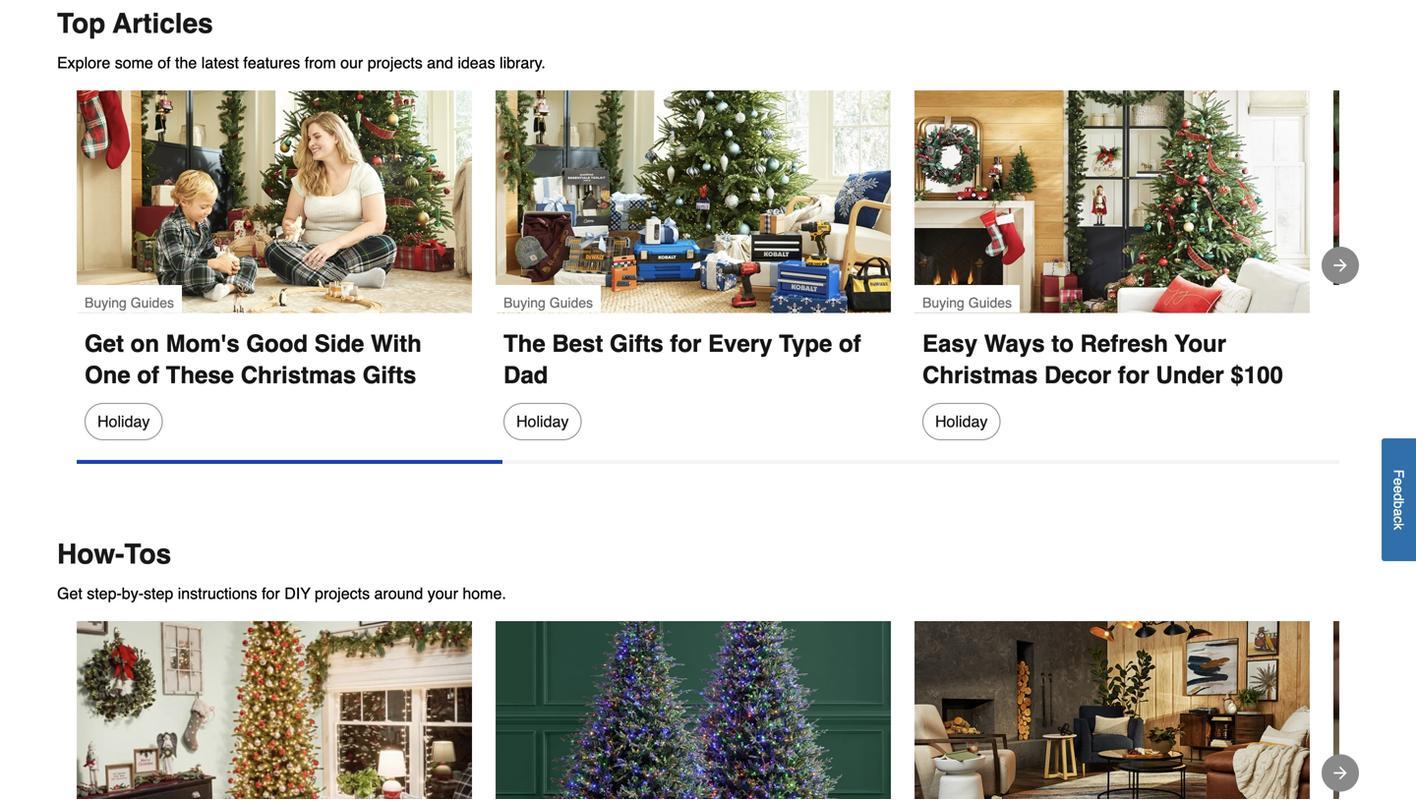 Task type: describe. For each thing, give the bounding box(es) containing it.
by-
[[122, 585, 144, 603]]

ways
[[985, 331, 1045, 358]]

a video about 3 methods to add lights to a christmas tree. image
[[77, 622, 472, 800]]

how-
[[57, 539, 124, 571]]

home.
[[463, 585, 507, 603]]

a holiday-ready room with toolboxes arranged as gifts under the christmas tree. image
[[496, 90, 891, 314]]

a video demonstrating how to clean a dryer vent. image
[[1334, 622, 1417, 800]]

instructions
[[178, 585, 257, 603]]

christmas inside easy ways to refresh your christmas decor for under $100
[[923, 362, 1038, 389]]

refresh
[[1081, 331, 1169, 358]]

one
[[85, 362, 131, 389]]

decor
[[1045, 362, 1112, 389]]

get step-by-step instructions for diy projects around your home.
[[57, 585, 507, 603]]

side
[[315, 331, 364, 358]]

1 e from the top
[[1392, 478, 1407, 486]]

f
[[1392, 470, 1407, 478]]

gifts inside the get on mom's good side with one of these christmas gifts
[[363, 362, 417, 389]]

from
[[305, 53, 336, 72]]

a
[[1392, 509, 1407, 517]]

our
[[341, 53, 363, 72]]

holiday link for the best gifts for every type of dad
[[504, 404, 582, 441]]

with
[[371, 331, 422, 358]]

mom's
[[166, 331, 240, 358]]

to
[[1052, 331, 1074, 358]]

1 vertical spatial projects
[[315, 585, 370, 603]]

of inside the best gifts for every type of dad
[[839, 331, 862, 358]]

on
[[131, 331, 159, 358]]

a mom and her young child playing on the floor in front of a decorated christmas tree. image
[[77, 90, 472, 314]]

step-
[[87, 585, 122, 603]]

tos
[[124, 539, 171, 571]]

explore some of the latest features from our projects and ideas library.
[[57, 53, 546, 72]]

dad
[[504, 362, 548, 389]]

arrow right image
[[1331, 256, 1351, 275]]

gifts inside the best gifts for every type of dad
[[610, 331, 664, 358]]

best
[[552, 331, 603, 358]]

guides for on
[[131, 295, 174, 311]]

step
[[144, 585, 173, 603]]

how-tos
[[57, 539, 171, 571]]

your
[[428, 585, 458, 603]]

and
[[427, 53, 453, 72]]

buying for get
[[85, 295, 127, 311]]

the best gifts for every type of dad
[[504, 331, 868, 389]]

$100
[[1231, 362, 1284, 389]]

explore
[[57, 53, 110, 72]]

guides for ways
[[969, 295, 1012, 311]]

guides for best
[[550, 295, 593, 311]]

get on mom's good side with one of these christmas gifts
[[85, 331, 428, 389]]

under
[[1156, 362, 1225, 389]]

0 vertical spatial projects
[[368, 53, 423, 72]]

library.
[[500, 53, 546, 72]]

holiday link for easy ways to refresh your christmas decor for under $100
[[923, 404, 1001, 441]]

buying for easy
[[923, 295, 965, 311]]



Task type: vqa. For each thing, say whether or not it's contained in the screenshot.
The Best Gifts for Every Type of Dad
yes



Task type: locate. For each thing, give the bounding box(es) containing it.
1 horizontal spatial buying
[[504, 295, 546, 311]]

latest
[[201, 53, 239, 72]]

get
[[85, 331, 124, 358], [57, 585, 82, 603]]

guides
[[131, 295, 174, 311], [550, 295, 593, 311], [969, 295, 1012, 311]]

2 horizontal spatial holiday link
[[923, 404, 1001, 441]]

3 holiday link from the left
[[923, 404, 1001, 441]]

1 horizontal spatial holiday
[[517, 413, 569, 431]]

1 horizontal spatial get
[[85, 331, 124, 358]]

f e e d b a c k button
[[1382, 439, 1417, 562]]

1 horizontal spatial for
[[670, 331, 702, 358]]

c
[[1392, 517, 1407, 524]]

1 buying from the left
[[85, 295, 127, 311]]

around
[[374, 585, 423, 603]]

articles
[[113, 8, 213, 39]]

easy ways to refresh your christmas decor for under $100
[[923, 331, 1284, 389]]

top
[[57, 8, 106, 39]]

arrow right image
[[1331, 764, 1351, 784]]

e up b at right
[[1392, 486, 1407, 494]]

1 horizontal spatial guides
[[550, 295, 593, 311]]

a living room decorated for christmas with a tree, garland, a wreath and stockings. image
[[915, 90, 1311, 314]]

christmas down easy
[[923, 362, 1038, 389]]

guides up the best
[[550, 295, 593, 311]]

for down refresh
[[1118, 362, 1150, 389]]

buying guides up easy
[[923, 295, 1012, 311]]

gifts
[[610, 331, 664, 358], [363, 362, 417, 389]]

buying guides for get
[[85, 295, 174, 311]]

buying guides for the
[[504, 295, 593, 311]]

holiday link down the dad
[[504, 404, 582, 441]]

ideas
[[458, 53, 495, 72]]

for left every
[[670, 331, 702, 358]]

of down on
[[137, 362, 159, 389]]

for inside the best gifts for every type of dad
[[670, 331, 702, 358]]

3 buying guides from the left
[[923, 295, 1012, 311]]

some
[[115, 53, 153, 72]]

2 vertical spatial of
[[137, 362, 159, 389]]

get for get on mom's good side with one of these christmas gifts
[[85, 331, 124, 358]]

easy
[[923, 331, 978, 358]]

scrollbar
[[77, 461, 503, 465]]

buying
[[85, 295, 127, 311], [504, 295, 546, 311], [923, 295, 965, 311]]

1 guides from the left
[[131, 295, 174, 311]]

guides up "ways"
[[969, 295, 1012, 311]]

projects right diy
[[315, 585, 370, 603]]

1 horizontal spatial buying guides
[[504, 295, 593, 311]]

0 vertical spatial gifts
[[610, 331, 664, 358]]

features
[[243, 53, 300, 72]]

for left diy
[[262, 585, 280, 603]]

2 holiday link from the left
[[504, 404, 582, 441]]

3 buying from the left
[[923, 295, 965, 311]]

2 horizontal spatial buying guides
[[923, 295, 1012, 311]]

good
[[246, 331, 308, 358]]

of left the
[[158, 53, 171, 72]]

gifts right the best
[[610, 331, 664, 358]]

1 horizontal spatial holiday link
[[504, 404, 582, 441]]

0 horizontal spatial for
[[262, 585, 280, 603]]

a video showing how to replace a holiday lightbulb and fuse. image
[[496, 622, 891, 800]]

buying for the
[[504, 295, 546, 311]]

1 horizontal spatial gifts
[[610, 331, 664, 358]]

holiday link down easy
[[923, 404, 1001, 441]]

holiday down easy
[[936, 413, 988, 431]]

for
[[670, 331, 702, 358], [1118, 362, 1150, 389], [262, 585, 280, 603]]

buying up one on the top
[[85, 295, 127, 311]]

b
[[1392, 501, 1407, 509]]

1 vertical spatial of
[[839, 331, 862, 358]]

3 guides from the left
[[969, 295, 1012, 311]]

buying guides up "the"
[[504, 295, 593, 311]]

get up one on the top
[[85, 331, 124, 358]]

the
[[175, 53, 197, 72]]

your
[[1175, 331, 1227, 358]]

gifts down with
[[363, 362, 417, 389]]

3 holiday from the left
[[936, 413, 988, 431]]

a trendy room with a plaster look fireplace surround, wood slat accent wall and a modern chandelier. image
[[915, 622, 1311, 800]]

d
[[1392, 494, 1407, 501]]

of right type
[[839, 331, 862, 358]]

1 christmas from the left
[[241, 362, 356, 389]]

get left step-
[[57, 585, 82, 603]]

k
[[1392, 523, 1407, 530]]

1 holiday from the left
[[97, 413, 150, 431]]

buying up "the"
[[504, 295, 546, 311]]

2 horizontal spatial for
[[1118, 362, 1150, 389]]

2 horizontal spatial guides
[[969, 295, 1012, 311]]

holiday for easy ways to refresh your christmas decor for under $100
[[936, 413, 988, 431]]

e up d
[[1392, 478, 1407, 486]]

2 buying guides from the left
[[504, 295, 593, 311]]

projects right our
[[368, 53, 423, 72]]

christmas
[[241, 362, 356, 389], [923, 362, 1038, 389]]

2 guides from the left
[[550, 295, 593, 311]]

e
[[1392, 478, 1407, 486], [1392, 486, 1407, 494]]

the
[[504, 331, 546, 358]]

holiday for the best gifts for every type of dad
[[517, 413, 569, 431]]

of inside the get on mom's good side with one of these christmas gifts
[[137, 362, 159, 389]]

2 christmas from the left
[[923, 362, 1038, 389]]

2 vertical spatial for
[[262, 585, 280, 603]]

0 horizontal spatial christmas
[[241, 362, 356, 389]]

every
[[708, 331, 773, 358]]

christmas down good
[[241, 362, 356, 389]]

2 holiday from the left
[[517, 413, 569, 431]]

holiday down the dad
[[517, 413, 569, 431]]

type
[[779, 331, 833, 358]]

1 buying guides from the left
[[85, 295, 174, 311]]

buying guides
[[85, 295, 174, 311], [504, 295, 593, 311], [923, 295, 1012, 311]]

buying guides for easy
[[923, 295, 1012, 311]]

holiday link down one on the top
[[85, 404, 163, 441]]

f e e d b a c k
[[1392, 470, 1407, 530]]

0 horizontal spatial get
[[57, 585, 82, 603]]

projects
[[368, 53, 423, 72], [315, 585, 370, 603]]

of
[[158, 53, 171, 72], [839, 331, 862, 358], [137, 362, 159, 389]]

1 vertical spatial for
[[1118, 362, 1150, 389]]

get inside the get on mom's good side with one of these christmas gifts
[[85, 331, 124, 358]]

1 holiday link from the left
[[85, 404, 163, 441]]

0 vertical spatial of
[[158, 53, 171, 72]]

holiday link for get on mom's good side with one of these christmas gifts
[[85, 404, 163, 441]]

diy
[[285, 585, 311, 603]]

0 horizontal spatial guides
[[131, 295, 174, 311]]

1 vertical spatial gifts
[[363, 362, 417, 389]]

2 buying from the left
[[504, 295, 546, 311]]

guides up on
[[131, 295, 174, 311]]

buying guides up on
[[85, 295, 174, 311]]

0 horizontal spatial holiday
[[97, 413, 150, 431]]

buying up easy
[[923, 295, 965, 311]]

holiday for get on mom's good side with one of these christmas gifts
[[97, 413, 150, 431]]

0 horizontal spatial holiday link
[[85, 404, 163, 441]]

holiday down one on the top
[[97, 413, 150, 431]]

0 horizontal spatial buying guides
[[85, 295, 174, 311]]

get for get step-by-step instructions for diy projects around your home.
[[57, 585, 82, 603]]

holiday
[[97, 413, 150, 431], [517, 413, 569, 431], [936, 413, 988, 431]]

top articles
[[57, 8, 213, 39]]

0 vertical spatial for
[[670, 331, 702, 358]]

2 horizontal spatial holiday
[[936, 413, 988, 431]]

1 vertical spatial get
[[57, 585, 82, 603]]

1 horizontal spatial christmas
[[923, 362, 1038, 389]]

for inside easy ways to refresh your christmas decor for under $100
[[1118, 362, 1150, 389]]

these
[[166, 362, 234, 389]]

0 horizontal spatial buying
[[85, 295, 127, 311]]

2 e from the top
[[1392, 486, 1407, 494]]

a close-up of a red poinsettia plant showing green leaves and dark red petals. image
[[1334, 90, 1417, 314]]

0 horizontal spatial gifts
[[363, 362, 417, 389]]

0 vertical spatial get
[[85, 331, 124, 358]]

christmas inside the get on mom's good side with one of these christmas gifts
[[241, 362, 356, 389]]

holiday link
[[85, 404, 163, 441], [504, 404, 582, 441], [923, 404, 1001, 441]]

2 horizontal spatial buying
[[923, 295, 965, 311]]



